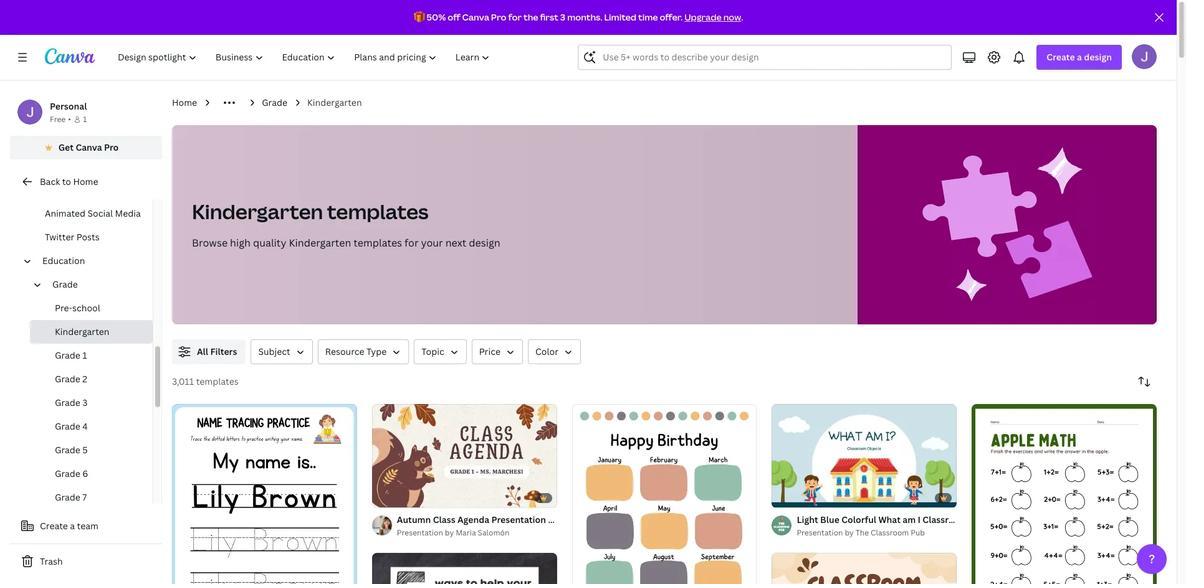 Task type: describe. For each thing, give the bounding box(es) containing it.
1 horizontal spatial pro
[[491, 11, 506, 23]]

3,011
[[172, 376, 194, 388]]

1 horizontal spatial home
[[172, 97, 197, 108]]

light blue colorful what am i classroom objects quiz presentation presentation by the classroom pub
[[797, 514, 1080, 539]]

2
[[82, 373, 87, 385]]

autumn class agenda presentation in colorful playful style link
[[397, 514, 649, 527]]

for for pro
[[508, 11, 522, 23]]

by inside autumn class agenda presentation in colorful playful style presentation by maria salomón
[[445, 528, 454, 539]]

canva inside button
[[76, 141, 102, 153]]

all filters
[[197, 346, 237, 358]]

animated social media link
[[20, 202, 153, 226]]

salomón
[[478, 528, 509, 539]]

templates for kindergarten templates
[[327, 198, 429, 225]]

of for autumn class agenda presentation in colorful playful style
[[386, 494, 395, 502]]

grade 7 link
[[30, 486, 153, 510]]

•
[[68, 114, 71, 125]]

browse
[[192, 236, 228, 250]]

presentation up salomón
[[491, 514, 546, 526]]

playful
[[595, 514, 625, 526]]

1 of 14 link
[[372, 404, 557, 508]]

posts
[[76, 231, 100, 243]]

trash
[[40, 556, 63, 568]]

grade for grade 1
[[55, 350, 80, 361]]

kindergarten down "school"
[[55, 326, 109, 338]]

1 horizontal spatial classroom
[[923, 514, 968, 526]]

maria
[[456, 528, 476, 539]]

grade 4 link
[[30, 415, 153, 439]]

grade 2
[[55, 373, 87, 385]]

social
[[88, 208, 113, 219]]

1 inside grade 1 link
[[82, 350, 87, 361]]

grade 3 link
[[30, 391, 153, 415]]

autumn class agenda presentation in colorful playful style image
[[372, 404, 557, 508]]

green fun apple math worksheet image
[[972, 405, 1157, 585]]

grade 6 link
[[30, 462, 153, 486]]

in
[[548, 514, 556, 526]]

grade for grade 6
[[55, 468, 80, 480]]

quiz
[[1004, 514, 1023, 526]]

animated social media
[[45, 208, 141, 219]]

1 of 17 link
[[772, 404, 957, 508]]

grade 1
[[55, 350, 87, 361]]

colorful pastel simple classroom birthday poster image
[[572, 405, 757, 585]]

education link
[[37, 249, 145, 273]]

grade for grade 7
[[55, 492, 80, 504]]

5
[[82, 444, 88, 456]]

colorful inside light blue colorful what am i classroom objects quiz presentation presentation by the classroom pub
[[842, 514, 876, 526]]

team
[[77, 520, 98, 532]]

linkedin video ads
[[45, 184, 125, 196]]

ads
[[109, 184, 125, 196]]

high
[[230, 236, 251, 250]]

templates for 3,011 templates
[[196, 376, 238, 388]]

of for light blue colorful what am i classroom objects quiz presentation
[[786, 494, 795, 502]]

home link
[[172, 96, 197, 110]]

autumn
[[397, 514, 431, 526]]

1 vertical spatial templates
[[354, 236, 402, 250]]

grade down top level navigation element
[[262, 97, 287, 108]]

a for team
[[70, 520, 75, 532]]

back to home link
[[10, 170, 162, 194]]

limited
[[604, 11, 636, 23]]

quality
[[253, 236, 286, 250]]

blue minimalist name tracing practice worksheet image
[[172, 405, 357, 585]]

grade 3
[[55, 397, 88, 409]]

grade 7
[[55, 492, 87, 504]]

first
[[540, 11, 558, 23]]

your
[[421, 236, 443, 250]]

light blue colorful what am i classroom objects quiz presentation link
[[797, 514, 1080, 527]]

a for design
[[1077, 51, 1082, 63]]

twitter
[[45, 231, 74, 243]]

1 for 1 of 17
[[781, 494, 784, 502]]

objects
[[970, 514, 1002, 526]]

resource type button
[[318, 340, 409, 365]]

twitter posts link
[[20, 226, 153, 249]]

linkedin
[[45, 184, 81, 196]]

grade for grade 4
[[55, 421, 80, 433]]

50%
[[427, 11, 446, 23]]

1 for 1
[[83, 114, 87, 125]]

7
[[82, 492, 87, 504]]

browse high quality kindergarten templates for your next design
[[192, 236, 500, 250]]

0 vertical spatial 3
[[560, 11, 565, 23]]

grade 6
[[55, 468, 88, 480]]

17
[[797, 494, 804, 502]]

create a team
[[40, 520, 98, 532]]

grade 4
[[55, 421, 88, 433]]

education
[[42, 255, 85, 267]]

get canva pro
[[58, 141, 119, 153]]

presentation down blue
[[797, 528, 843, 539]]

0 horizontal spatial 3
[[82, 397, 88, 409]]

grade 2 link
[[30, 368, 153, 391]]

video
[[83, 184, 107, 196]]

by inside light blue colorful what am i classroom objects quiz presentation presentation by the classroom pub
[[845, 528, 854, 539]]

back
[[40, 176, 60, 188]]

filters
[[210, 346, 237, 358]]

create for create a team
[[40, 520, 68, 532]]

topic button
[[414, 340, 467, 365]]

grade button
[[47, 273, 145, 297]]



Task type: locate. For each thing, give the bounding box(es) containing it.
0 horizontal spatial home
[[73, 176, 98, 188]]

templates
[[327, 198, 429, 225], [354, 236, 402, 250], [196, 376, 238, 388]]

.
[[741, 11, 743, 23]]

0 horizontal spatial pro
[[104, 141, 119, 153]]

grade for grade 5
[[55, 444, 80, 456]]

1 by from the left
[[445, 528, 454, 539]]

resource type
[[325, 346, 387, 358]]

style
[[627, 514, 649, 526]]

of
[[386, 494, 395, 502], [786, 494, 795, 502]]

create inside "button"
[[40, 520, 68, 532]]

by
[[445, 528, 454, 539], [845, 528, 854, 539]]

design right next
[[469, 236, 500, 250]]

pub
[[911, 528, 925, 539]]

of left 14
[[386, 494, 395, 502]]

grade up 'grade 2'
[[55, 350, 80, 361]]

by down class
[[445, 528, 454, 539]]

create a design button
[[1037, 45, 1122, 70]]

grade inside grade 3 link
[[55, 397, 80, 409]]

pro inside button
[[104, 141, 119, 153]]

the
[[856, 528, 869, 539]]

templates down all filters
[[196, 376, 238, 388]]

2 by from the left
[[845, 528, 854, 539]]

presentation by maria salomón link
[[397, 527, 557, 540]]

create for create a design
[[1047, 51, 1075, 63]]

grade left 7
[[55, 492, 80, 504]]

canva
[[462, 11, 489, 23], [76, 141, 102, 153]]

type
[[366, 346, 387, 358]]

1 of 17
[[781, 494, 804, 502]]

grade inside grade 1 link
[[55, 350, 80, 361]]

Sort by button
[[1132, 370, 1157, 395]]

create a team button
[[10, 514, 162, 539]]

canva right get
[[76, 141, 102, 153]]

color
[[535, 346, 558, 358]]

off
[[448, 11, 460, 23]]

grade inside grade button
[[52, 279, 78, 290]]

design left jacob simon "icon"
[[1084, 51, 1112, 63]]

templates left your
[[354, 236, 402, 250]]

pre-
[[55, 302, 72, 314]]

school
[[72, 302, 100, 314]]

grade for grade 2
[[55, 373, 80, 385]]

create a design
[[1047, 51, 1112, 63]]

1 horizontal spatial of
[[786, 494, 795, 502]]

a inside create a team "button"
[[70, 520, 75, 532]]

to
[[62, 176, 71, 188]]

price button
[[472, 340, 523, 365]]

upgrade
[[684, 11, 722, 23]]

offer.
[[660, 11, 683, 23]]

0 horizontal spatial classroom
[[871, 528, 909, 539]]

0 vertical spatial create
[[1047, 51, 1075, 63]]

linkedin video ads link
[[20, 178, 153, 202]]

grade left 2
[[55, 373, 80, 385]]

grade left 6
[[55, 468, 80, 480]]

upgrade now button
[[684, 11, 741, 23]]

agenda
[[457, 514, 489, 526]]

0 vertical spatial canva
[[462, 11, 489, 23]]

0 horizontal spatial of
[[386, 494, 395, 502]]

1 vertical spatial home
[[73, 176, 98, 188]]

1 vertical spatial create
[[40, 520, 68, 532]]

grade for grade 3
[[55, 397, 80, 409]]

1 horizontal spatial colorful
[[842, 514, 876, 526]]

0 horizontal spatial a
[[70, 520, 75, 532]]

1 left 14
[[381, 494, 384, 502]]

colorful right in
[[558, 514, 593, 526]]

create inside dropdown button
[[1047, 51, 1075, 63]]

animated
[[45, 208, 85, 219]]

pro up ads
[[104, 141, 119, 153]]

0 horizontal spatial by
[[445, 528, 454, 539]]

media
[[115, 208, 141, 219]]

canva right off
[[462, 11, 489, 23]]

2 vertical spatial templates
[[196, 376, 238, 388]]

presentation right quiz
[[1025, 514, 1080, 526]]

1 for 1 of 14
[[381, 494, 384, 502]]

pro
[[491, 11, 506, 23], [104, 141, 119, 153]]

0 vertical spatial pro
[[491, 11, 506, 23]]

back to home
[[40, 176, 98, 188]]

Search search field
[[603, 45, 944, 69]]

colorful up the
[[842, 514, 876, 526]]

14
[[397, 494, 405, 502]]

1 inside 1 of 14 'link'
[[381, 494, 384, 502]]

grade left 5
[[55, 444, 80, 456]]

pro left "the"
[[491, 11, 506, 23]]

kindergarten down kindergarten templates
[[289, 236, 351, 250]]

for left "the"
[[508, 11, 522, 23]]

grade down 'grade 2'
[[55, 397, 80, 409]]

class
[[433, 514, 455, 526]]

all
[[197, 346, 208, 358]]

i
[[918, 514, 921, 526]]

light blue colorful what am i classroom objects quiz presentation image
[[772, 404, 957, 508]]

0 horizontal spatial design
[[469, 236, 500, 250]]

1 vertical spatial 3
[[82, 397, 88, 409]]

🎁
[[414, 11, 425, 23]]

create
[[1047, 51, 1075, 63], [40, 520, 68, 532]]

0 vertical spatial home
[[172, 97, 197, 108]]

subject
[[258, 346, 290, 358]]

0 horizontal spatial create
[[40, 520, 68, 532]]

grade 5
[[55, 444, 88, 456]]

1 vertical spatial a
[[70, 520, 75, 532]]

1 right •
[[83, 114, 87, 125]]

presentation down autumn
[[397, 528, 443, 539]]

design inside dropdown button
[[1084, 51, 1112, 63]]

personal
[[50, 100, 87, 112]]

1 horizontal spatial canva
[[462, 11, 489, 23]]

1 horizontal spatial design
[[1084, 51, 1112, 63]]

1 vertical spatial design
[[469, 236, 500, 250]]

3 up 4 at the left bottom of the page
[[82, 397, 88, 409]]

3 right the first
[[560, 11, 565, 23]]

for
[[508, 11, 522, 23], [404, 236, 419, 250]]

top level navigation element
[[110, 45, 501, 70]]

1 horizontal spatial a
[[1077, 51, 1082, 63]]

1 up 2
[[82, 350, 87, 361]]

0 vertical spatial a
[[1077, 51, 1082, 63]]

2 of from the left
[[786, 494, 795, 502]]

design
[[1084, 51, 1112, 63], [469, 236, 500, 250]]

grade 1 link
[[30, 344, 153, 368]]

1 of from the left
[[386, 494, 395, 502]]

6
[[82, 468, 88, 480]]

1 vertical spatial pro
[[104, 141, 119, 153]]

1 colorful from the left
[[558, 514, 593, 526]]

grade 5 link
[[30, 439, 153, 462]]

yellow fun illustration classroom helpers poster image
[[772, 554, 957, 585]]

price
[[479, 346, 500, 358]]

a
[[1077, 51, 1082, 63], [70, 520, 75, 532]]

am
[[903, 514, 916, 526]]

1 horizontal spatial by
[[845, 528, 854, 539]]

classroom right i
[[923, 514, 968, 526]]

what
[[878, 514, 901, 526]]

0 horizontal spatial canva
[[76, 141, 102, 153]]

classroom down what
[[871, 528, 909, 539]]

pre-school
[[55, 302, 100, 314]]

1 horizontal spatial for
[[508, 11, 522, 23]]

all filters button
[[172, 340, 246, 365]]

0 vertical spatial for
[[508, 11, 522, 23]]

grade inside the grade 6 link
[[55, 468, 80, 480]]

light
[[797, 514, 818, 526]]

4
[[82, 421, 88, 433]]

0 vertical spatial templates
[[327, 198, 429, 225]]

0 horizontal spatial colorful
[[558, 514, 593, 526]]

get
[[58, 141, 74, 153]]

months.
[[567, 11, 602, 23]]

topic
[[422, 346, 444, 358]]

trash link
[[10, 550, 162, 575]]

blue
[[820, 514, 839, 526]]

for for templates
[[404, 236, 419, 250]]

grade inside 'grade 7' link
[[55, 492, 80, 504]]

1 vertical spatial classroom
[[871, 528, 909, 539]]

now
[[723, 11, 741, 23]]

colorful inside autumn class agenda presentation in colorful playful style presentation by maria salomón
[[558, 514, 593, 526]]

free •
[[50, 114, 71, 125]]

🎁 50% off canva pro for the first 3 months. limited time offer. upgrade now .
[[414, 11, 743, 23]]

1 vertical spatial canva
[[76, 141, 102, 153]]

get canva pro button
[[10, 136, 162, 160]]

by left the
[[845, 528, 854, 539]]

2 colorful from the left
[[842, 514, 876, 526]]

0 horizontal spatial for
[[404, 236, 419, 250]]

of inside 'link'
[[386, 494, 395, 502]]

1 vertical spatial for
[[404, 236, 419, 250]]

grade
[[262, 97, 287, 108], [52, 279, 78, 290], [55, 350, 80, 361], [55, 373, 80, 385], [55, 397, 80, 409], [55, 421, 80, 433], [55, 444, 80, 456], [55, 468, 80, 480], [55, 492, 80, 504]]

a inside create a design dropdown button
[[1077, 51, 1082, 63]]

grade down education
[[52, 279, 78, 290]]

for left your
[[404, 236, 419, 250]]

jacob simon image
[[1132, 44, 1157, 69]]

0 vertical spatial design
[[1084, 51, 1112, 63]]

grade left 4 at the left bottom of the page
[[55, 421, 80, 433]]

1 left 17
[[781, 494, 784, 502]]

0 vertical spatial classroom
[[923, 514, 968, 526]]

color button
[[528, 340, 581, 365]]

1 horizontal spatial create
[[1047, 51, 1075, 63]]

kindergarten up quality
[[192, 198, 323, 225]]

the
[[524, 11, 538, 23]]

kindergarten down top level navigation element
[[307, 97, 362, 108]]

free
[[50, 114, 66, 125]]

1 horizontal spatial 3
[[560, 11, 565, 23]]

None search field
[[578, 45, 952, 70]]

grade inside grade 5 link
[[55, 444, 80, 456]]

grade inside grade 4 link
[[55, 421, 80, 433]]

1 inside 1 of 17 link
[[781, 494, 784, 502]]

templates up browse high quality kindergarten templates for your next design
[[327, 198, 429, 225]]

grade inside grade 2 link
[[55, 373, 80, 385]]

1
[[83, 114, 87, 125], [82, 350, 87, 361], [381, 494, 384, 502], [781, 494, 784, 502]]

resource
[[325, 346, 364, 358]]

coloful bold informative kindergarten infographic image
[[372, 554, 557, 585]]

of left 17
[[786, 494, 795, 502]]



Task type: vqa. For each thing, say whether or not it's contained in the screenshot.
GRADE 1
yes



